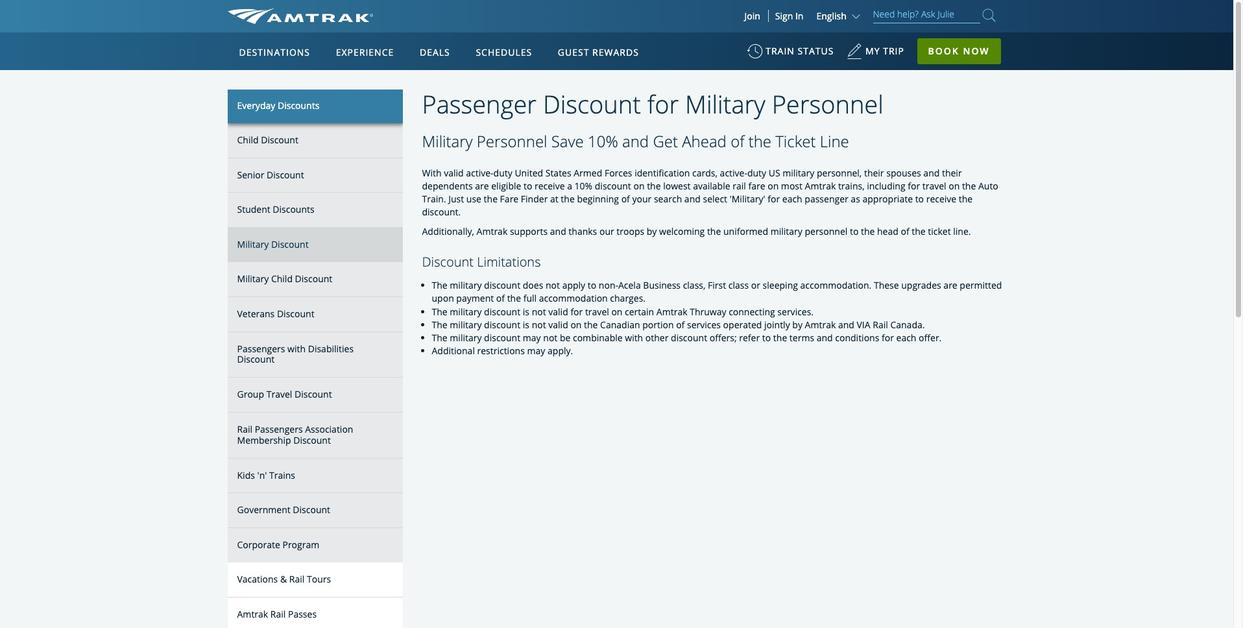 Task type: describe. For each thing, give the bounding box(es) containing it.
apply.
[[548, 344, 573, 357]]

amtrak up terms
[[805, 318, 836, 331]]

each inside the military discount does not apply to non-acela business class, first class or sleeping accommodation. these upgrades are permitted upon payment of the full accommodation charges. the military discount is not valid for travel on certain amtrak thruway connecting services. the military discount is not valid on the canadian portion of services operated jointly by amtrak and via rail canada. the military discount may not be combinable with other discount offers; refer to the terms and conditions for each offer. additional restrictions may apply.
[[896, 331, 916, 344]]

the left "head"
[[861, 225, 875, 238]]

2 active- from the left
[[720, 167, 747, 179]]

book now button
[[917, 38, 1001, 64]]

vacations & rail tours link
[[227, 562, 403, 597]]

ticket
[[775, 130, 816, 152]]

valid inside the with valid active-duty united states armed forces identification cards, active-duty us military personnel, their spouses and their dependents are eligible to receive a 10% discount on the lowest available rail fare on most amtrak trains, including for travel on the auto train. just use the fare finder at the beginning of your search and select 'military' for each passenger as appropriate to receive the discount.
[[444, 167, 464, 179]]

everyday discounts
[[237, 99, 319, 112]]

discount up save
[[543, 87, 641, 121]]

finder
[[521, 193, 548, 205]]

does
[[523, 279, 543, 292]]

and up conditions
[[838, 318, 854, 331]]

offers;
[[710, 331, 737, 344]]

on down us
[[768, 180, 779, 192]]

passengers with disabilities discount link
[[227, 332, 403, 378]]

payment
[[456, 292, 494, 305]]

trains
[[269, 469, 295, 481]]

be
[[560, 331, 570, 344]]

by inside the military discount does not apply to non-acela business class, first class or sleeping accommodation. these upgrades are permitted upon payment of the full accommodation charges. the military discount is not valid for travel on certain amtrak thruway connecting services. the military discount is not valid on the canadian portion of services operated jointly by amtrak and via rail canada. the military discount may not be combinable with other discount offers; refer to the terms and conditions for each offer. additional restrictions may apply.
[[792, 318, 803, 331]]

group
[[237, 388, 264, 400]]

search icon image
[[983, 6, 996, 24]]

states
[[545, 167, 571, 179]]

ahead
[[682, 130, 727, 152]]

class
[[728, 279, 749, 292]]

sign
[[775, 10, 793, 22]]

guest rewards
[[558, 46, 639, 58]]

lowest
[[663, 180, 691, 192]]

discount down kids 'n' trains link
[[293, 504, 330, 516]]

our
[[599, 225, 614, 238]]

my
[[865, 45, 880, 57]]

sleeping
[[763, 279, 798, 292]]

veterans discount
[[237, 307, 314, 320]]

amtrak image
[[227, 8, 373, 24]]

these
[[874, 279, 899, 292]]

discount up military child discount
[[271, 238, 309, 251]]

combinable
[[573, 331, 623, 344]]

discount limitations
[[422, 253, 541, 271]]

discount inside the with valid active-duty united states armed forces identification cards, active-duty us military personnel, their spouses and their dependents are eligible to receive a 10% discount on the lowest available rail fare on most amtrak trains, including for travel on the auto train. just use the fare finder at the beginning of your search and select 'military' for each passenger as appropriate to receive the discount.
[[595, 180, 631, 192]]

the left auto
[[962, 180, 976, 192]]

banner containing join
[[0, 0, 1233, 300]]

english button
[[816, 10, 863, 22]]

the left ticket
[[912, 225, 926, 238]]

2 the from the top
[[432, 305, 447, 318]]

program
[[283, 539, 319, 551]]

accommodation.
[[800, 279, 871, 292]]

destinations button
[[234, 34, 315, 71]]

the down "identification"
[[647, 180, 661, 192]]

and right terms
[[817, 331, 833, 344]]

1 horizontal spatial receive
[[926, 193, 956, 205]]

discount right senior
[[267, 168, 304, 181]]

on up your
[[633, 180, 645, 192]]

discounts for student discounts
[[273, 203, 314, 216]]

membership
[[237, 434, 291, 446]]

experience button
[[331, 34, 399, 71]]

0 vertical spatial personnel
[[772, 87, 883, 121]]

for down the spouses on the right top of page
[[908, 180, 920, 192]]

permitted
[[960, 279, 1002, 292]]

acela
[[618, 279, 641, 292]]

military for military discount
[[237, 238, 269, 251]]

for down us
[[768, 193, 780, 205]]

business
[[643, 279, 681, 292]]

with inside the military discount does not apply to non-acela business class, first class or sleeping accommodation. these upgrades are permitted upon payment of the full accommodation charges. the military discount is not valid for travel on certain amtrak thruway connecting services. the military discount is not valid on the canadian portion of services operated jointly by amtrak and via rail canada. the military discount may not be combinable with other discount offers; refer to the terms and conditions for each offer. additional restrictions may apply.
[[625, 331, 643, 344]]

discounts for everyday discounts
[[278, 99, 319, 112]]

certain
[[625, 305, 654, 318]]

1 vertical spatial child
[[271, 272, 293, 285]]

corporate program link
[[227, 528, 403, 562]]

10% inside the with valid active-duty united states armed forces identification cards, active-duty us military personnel, their spouses and their dependents are eligible to receive a 10% discount on the lowest available rail fare on most amtrak trains, including for travel on the auto train. just use the fare finder at the beginning of your search and select 'military' for each passenger as appropriate to receive the discount.
[[575, 180, 592, 192]]

with
[[422, 167, 442, 179]]

for up get
[[647, 87, 679, 121]]

'n'
[[257, 469, 267, 481]]

the up "line."
[[959, 193, 973, 205]]

eligible
[[491, 180, 521, 192]]

to down the spouses on the right top of page
[[915, 193, 924, 205]]

everyday discounts link
[[227, 89, 403, 123]]

just
[[448, 193, 464, 205]]

4 the from the top
[[432, 331, 447, 344]]

passengers inside passengers with disabilities discount
[[237, 342, 285, 355]]

kids
[[237, 469, 255, 481]]

schedules link
[[471, 32, 537, 70]]

military child discount link
[[227, 262, 403, 297]]

to down jointly
[[762, 331, 771, 344]]

discount inside rail passengers association membership discount
[[293, 434, 331, 446]]

upon
[[432, 292, 454, 305]]

association
[[305, 423, 353, 435]]

1 active- from the left
[[466, 167, 493, 179]]

the up the 'combinable'
[[584, 318, 598, 331]]

passengers inside rail passengers association membership discount
[[255, 423, 303, 435]]

sign in button
[[775, 10, 803, 22]]

of right payment
[[496, 292, 505, 305]]

your
[[632, 193, 652, 205]]

use
[[466, 193, 481, 205]]

first
[[708, 279, 726, 292]]

military discount
[[237, 238, 309, 251]]

train status
[[766, 45, 834, 57]]

beginning
[[577, 193, 619, 205]]

discount right travel
[[295, 388, 332, 400]]

1 vertical spatial may
[[527, 344, 545, 357]]

as
[[851, 193, 860, 205]]

Please enter your search item search field
[[873, 6, 980, 23]]

join button
[[737, 10, 769, 22]]

dependents
[[422, 180, 473, 192]]

upgrades
[[901, 279, 941, 292]]

2 vertical spatial valid
[[548, 318, 568, 331]]

supports
[[510, 225, 548, 238]]

additionally, amtrak supports and thanks our troops by welcoming the uniformed military personnel to the head of the ticket line.
[[422, 225, 971, 238]]

2 is from the top
[[523, 318, 529, 331]]

to down united
[[524, 180, 532, 192]]

are inside the military discount does not apply to non-acela business class, first class or sleeping accommodation. these upgrades are permitted upon payment of the full accommodation charges. the military discount is not valid for travel on certain amtrak thruway connecting services. the military discount is not valid on the canadian portion of services operated jointly by amtrak and via rail canada. the military discount may not be combinable with other discount offers; refer to the terms and conditions for each offer. additional restrictions may apply.
[[944, 279, 957, 292]]

&
[[280, 573, 287, 585]]

0 vertical spatial receive
[[535, 180, 565, 192]]

in
[[795, 10, 803, 22]]

deals button
[[415, 34, 455, 71]]

the right use
[[484, 193, 498, 205]]

amtrak inside the with valid active-duty united states armed forces identification cards, active-duty us military personnel, their spouses and their dependents are eligible to receive a 10% discount on the lowest available rail fare on most amtrak trains, including for travel on the auto train. just use the fare finder at the beginning of your search and select 'military' for each passenger as appropriate to receive the discount.
[[805, 180, 836, 192]]

additional
[[432, 344, 475, 357]]

military up ahead
[[685, 87, 765, 121]]

at
[[550, 193, 558, 205]]

everyday
[[237, 99, 275, 112]]

of right ahead
[[731, 130, 744, 152]]

charges.
[[610, 292, 646, 305]]

experience
[[336, 46, 394, 58]]

auto
[[978, 180, 998, 192]]

jointly
[[764, 318, 790, 331]]

passenger
[[422, 87, 537, 121]]

available
[[693, 180, 730, 192]]

discount down additionally,
[[422, 253, 474, 271]]

and left get
[[622, 130, 649, 152]]

1 the from the top
[[432, 279, 447, 292]]

travel inside the with valid active-duty united states armed forces identification cards, active-duty us military personnel, their spouses and their dependents are eligible to receive a 10% discount on the lowest available rail fare on most amtrak trains, including for travel on the auto train. just use the fare finder at the beginning of your search and select 'military' for each passenger as appropriate to receive the discount.
[[922, 180, 946, 192]]

canadian
[[600, 318, 640, 331]]

amtrak rail passes
[[237, 608, 317, 620]]

us
[[769, 167, 780, 179]]



Task type: locate. For each thing, give the bounding box(es) containing it.
rail
[[733, 180, 746, 192]]

amtrak up portion
[[656, 305, 687, 318]]

discounts
[[278, 99, 319, 112], [273, 203, 314, 216]]

1 their from the left
[[864, 167, 884, 179]]

1 vertical spatial valid
[[548, 305, 568, 318]]

of right portion
[[676, 318, 685, 331]]

child discount link
[[227, 123, 403, 158]]

discount.
[[422, 206, 461, 218]]

with inside passengers with disabilities discount
[[287, 342, 306, 355]]

on
[[633, 180, 645, 192], [768, 180, 779, 192], [949, 180, 960, 192], [611, 305, 622, 318], [571, 318, 582, 331]]

are up use
[[475, 180, 489, 192]]

additionally,
[[422, 225, 474, 238]]

10% right save
[[588, 130, 618, 152]]

guest rewards button
[[553, 34, 644, 71]]

of left your
[[621, 193, 630, 205]]

with left the disabilities
[[287, 342, 306, 355]]

personnel up line
[[772, 87, 883, 121]]

and left thanks
[[550, 225, 566, 238]]

trains,
[[838, 180, 865, 192]]

to left non-
[[588, 279, 596, 292]]

corporate
[[237, 539, 280, 551]]

status
[[798, 45, 834, 57]]

amtrak inside secondary navigation
[[237, 608, 268, 620]]

1 vertical spatial each
[[896, 331, 916, 344]]

0 horizontal spatial personnel
[[477, 130, 547, 152]]

on up the 'combinable'
[[571, 318, 582, 331]]

receive up ticket
[[926, 193, 956, 205]]

0 vertical spatial by
[[647, 225, 657, 238]]

1 horizontal spatial duty
[[747, 167, 766, 179]]

fare
[[500, 193, 518, 205]]

discount up group
[[237, 353, 275, 365]]

2 their from the left
[[942, 167, 962, 179]]

secondary navigation
[[227, 89, 422, 628]]

the
[[432, 279, 447, 292], [432, 305, 447, 318], [432, 318, 447, 331], [432, 331, 447, 344]]

0 vertical spatial valid
[[444, 167, 464, 179]]

0 horizontal spatial are
[[475, 180, 489, 192]]

banner
[[0, 0, 1233, 300]]

1 vertical spatial 10%
[[575, 180, 592, 192]]

1 vertical spatial travel
[[585, 305, 609, 318]]

their up including
[[864, 167, 884, 179]]

with down canadian
[[625, 331, 643, 344]]

passenger
[[805, 193, 848, 205]]

vacations & rail tours
[[237, 573, 331, 585]]

the up us
[[748, 130, 771, 152]]

1 horizontal spatial with
[[625, 331, 643, 344]]

active- up rail
[[720, 167, 747, 179]]

travel up the 'combinable'
[[585, 305, 609, 318]]

terms
[[789, 331, 814, 344]]

the left uniformed
[[707, 225, 721, 238]]

rail right &
[[289, 573, 304, 585]]

senior discount link
[[227, 158, 403, 193]]

10% down armed
[[575, 180, 592, 192]]

child
[[237, 134, 259, 146], [271, 272, 293, 285]]

and right the spouses on the right top of page
[[923, 167, 940, 179]]

connecting
[[729, 305, 775, 318]]

are inside the with valid active-duty united states armed forces identification cards, active-duty us military personnel, their spouses and their dependents are eligible to receive a 10% discount on the lowest available rail fare on most amtrak trains, including for travel on the auto train. just use the fare finder at the beginning of your search and select 'military' for each passenger as appropriate to receive the discount.
[[475, 180, 489, 192]]

canada.
[[890, 318, 925, 331]]

child discount
[[237, 134, 298, 146]]

valid
[[444, 167, 464, 179], [548, 305, 568, 318], [548, 318, 568, 331]]

the down a
[[561, 193, 575, 205]]

search
[[654, 193, 682, 205]]

application
[[276, 108, 587, 290]]

uniformed
[[723, 225, 768, 238]]

and down lowest
[[684, 193, 701, 205]]

military child discount
[[237, 272, 332, 285]]

1 vertical spatial personnel
[[477, 130, 547, 152]]

amtrak rail passes link
[[227, 597, 403, 628]]

discount up kids 'n' trains link
[[293, 434, 331, 446]]

the down jointly
[[773, 331, 787, 344]]

0 horizontal spatial receive
[[535, 180, 565, 192]]

appropriate
[[863, 193, 913, 205]]

discount down military discount link at top
[[295, 272, 332, 285]]

1 vertical spatial passengers
[[255, 423, 303, 435]]

deals
[[420, 46, 450, 58]]

offer.
[[919, 331, 942, 344]]

to right personnel at right
[[850, 225, 859, 238]]

0 horizontal spatial their
[[864, 167, 884, 179]]

1 horizontal spatial are
[[944, 279, 957, 292]]

1 vertical spatial discounts
[[273, 203, 314, 216]]

by down services.
[[792, 318, 803, 331]]

rail inside rail passengers association membership discount
[[237, 423, 252, 435]]

child up senior
[[237, 134, 259, 146]]

0 vertical spatial 10%
[[588, 130, 618, 152]]

may left apply.
[[527, 344, 545, 357]]

discounts right student
[[273, 203, 314, 216]]

travel inside the military discount does not apply to non-acela business class, first class or sleeping accommodation. these upgrades are permitted upon payment of the full accommodation charges. the military discount is not valid for travel on certain amtrak thruway connecting services. the military discount is not valid on the canadian portion of services operated jointly by amtrak and via rail canada. the military discount may not be combinable with other discount offers; refer to the terms and conditions for each offer. additional restrictions may apply.
[[585, 305, 609, 318]]

may left be on the bottom left
[[523, 331, 541, 344]]

each inside the with valid active-duty united states armed forces identification cards, active-duty us military personnel, their spouses and their dependents are eligible to receive a 10% discount on the lowest available rail fare on most amtrak trains, including for travel on the auto train. just use the fare finder at the beginning of your search and select 'military' for each passenger as appropriate to receive the discount.
[[782, 193, 802, 205]]

by
[[647, 225, 657, 238], [792, 318, 803, 331]]

senior discount
[[237, 168, 304, 181]]

passenger discount for military personnel
[[422, 87, 883, 121]]

head
[[877, 225, 898, 238]]

1 horizontal spatial personnel
[[772, 87, 883, 121]]

rail left passes
[[270, 608, 286, 620]]

train.
[[422, 193, 446, 205]]

tours
[[307, 573, 331, 585]]

military up 'with'
[[422, 130, 473, 152]]

1 duty from the left
[[493, 167, 512, 179]]

of
[[731, 130, 744, 152], [621, 193, 630, 205], [901, 225, 909, 238], [496, 292, 505, 305], [676, 318, 685, 331]]

rail right "via"
[[873, 318, 888, 331]]

1 horizontal spatial each
[[896, 331, 916, 344]]

1 vertical spatial by
[[792, 318, 803, 331]]

student discounts
[[237, 203, 314, 216]]

0 vertical spatial may
[[523, 331, 541, 344]]

0 horizontal spatial duty
[[493, 167, 512, 179]]

of inside the with valid active-duty united states armed forces identification cards, active-duty us military personnel, their spouses and their dependents are eligible to receive a 10% discount on the lowest available rail fare on most amtrak trains, including for travel on the auto train. just use the fare finder at the beginning of your search and select 'military' for each passenger as appropriate to receive the discount.
[[621, 193, 630, 205]]

passengers down veterans
[[237, 342, 285, 355]]

active- up use
[[466, 167, 493, 179]]

1 is from the top
[[523, 305, 529, 318]]

their right the spouses on the right top of page
[[942, 167, 962, 179]]

3 the from the top
[[432, 318, 447, 331]]

discount down military child discount
[[277, 307, 314, 320]]

0 vertical spatial travel
[[922, 180, 946, 192]]

receive up at
[[535, 180, 565, 192]]

military for military personnel save 10% and get ahead of the ticket line
[[422, 130, 473, 152]]

discounts up the child discount link
[[278, 99, 319, 112]]

veterans
[[237, 307, 275, 320]]

for down accommodation
[[571, 305, 583, 318]]

amtrak down vacations
[[237, 608, 268, 620]]

vacations
[[237, 573, 278, 585]]

are
[[475, 180, 489, 192], [944, 279, 957, 292]]

0 horizontal spatial with
[[287, 342, 306, 355]]

their
[[864, 167, 884, 179], [942, 167, 962, 179]]

english
[[816, 10, 847, 22]]

child down military discount
[[271, 272, 293, 285]]

armed
[[574, 167, 602, 179]]

0 vertical spatial are
[[475, 180, 489, 192]]

identification
[[635, 167, 690, 179]]

0 horizontal spatial by
[[647, 225, 657, 238]]

group travel discount
[[237, 388, 332, 400]]

duty up the eligible at left
[[493, 167, 512, 179]]

senior
[[237, 168, 264, 181]]

save
[[551, 130, 584, 152]]

discount
[[543, 87, 641, 121], [261, 134, 298, 146], [267, 168, 304, 181], [271, 238, 309, 251], [422, 253, 474, 271], [295, 272, 332, 285], [277, 307, 314, 320], [237, 353, 275, 365], [295, 388, 332, 400], [293, 434, 331, 446], [293, 504, 330, 516]]

guest
[[558, 46, 589, 58]]

military inside the with valid active-duty united states armed forces identification cards, active-duty us military personnel, their spouses and their dependents are eligible to receive a 10% discount on the lowest available rail fare on most amtrak trains, including for travel on the auto train. just use the fare finder at the beginning of your search and select 'military' for each passenger as appropriate to receive the discount.
[[783, 167, 814, 179]]

student
[[237, 203, 270, 216]]

0 horizontal spatial travel
[[585, 305, 609, 318]]

military discount link
[[227, 228, 403, 262]]

the left full
[[507, 292, 521, 305]]

valid down accommodation
[[548, 305, 568, 318]]

refer
[[739, 331, 760, 344]]

1 horizontal spatial their
[[942, 167, 962, 179]]

1 horizontal spatial by
[[792, 318, 803, 331]]

most
[[781, 180, 803, 192]]

class,
[[683, 279, 705, 292]]

services.
[[777, 305, 814, 318]]

1 vertical spatial are
[[944, 279, 957, 292]]

0 vertical spatial passengers
[[237, 342, 285, 355]]

group travel discount link
[[227, 378, 403, 413]]

duty up fare
[[747, 167, 766, 179]]

0 vertical spatial is
[[523, 305, 529, 318]]

non-
[[599, 279, 618, 292]]

rail inside vacations & rail tours link
[[289, 573, 304, 585]]

for down canada.
[[882, 331, 894, 344]]

amtrak up discount limitations at the top
[[477, 225, 508, 238]]

line
[[820, 130, 849, 152]]

may
[[523, 331, 541, 344], [527, 344, 545, 357]]

1 horizontal spatial active-
[[720, 167, 747, 179]]

personnel,
[[817, 167, 862, 179]]

government
[[237, 504, 290, 516]]

rail
[[873, 318, 888, 331], [237, 423, 252, 435], [289, 573, 304, 585], [270, 608, 286, 620]]

on up canadian
[[611, 305, 622, 318]]

of right "head"
[[901, 225, 909, 238]]

1 horizontal spatial travel
[[922, 180, 946, 192]]

discount inside passengers with disabilities discount
[[237, 353, 275, 365]]

0 horizontal spatial each
[[782, 193, 802, 205]]

rail down group
[[237, 423, 252, 435]]

each
[[782, 193, 802, 205], [896, 331, 916, 344]]

0 vertical spatial discounts
[[278, 99, 319, 112]]

forces
[[605, 167, 632, 179]]

corporate program
[[237, 539, 319, 551]]

on left auto
[[949, 180, 960, 192]]

valid up be on the bottom left
[[548, 318, 568, 331]]

1 vertical spatial is
[[523, 318, 529, 331]]

kids 'n' trains
[[237, 469, 295, 481]]

via
[[857, 318, 870, 331]]

2 duty from the left
[[747, 167, 766, 179]]

regions map image
[[276, 108, 587, 290]]

'military'
[[730, 193, 765, 205]]

military down student
[[237, 238, 269, 251]]

conditions
[[835, 331, 879, 344]]

discount down everyday discounts
[[261, 134, 298, 146]]

0 horizontal spatial active-
[[466, 167, 493, 179]]

1 vertical spatial receive
[[926, 193, 956, 205]]

valid up dependents
[[444, 167, 464, 179]]

military for military child discount
[[237, 272, 269, 285]]

trip
[[883, 45, 904, 57]]

schedules
[[476, 46, 532, 58]]

personnel
[[772, 87, 883, 121], [477, 130, 547, 152]]

united
[[515, 167, 543, 179]]

by right troops
[[647, 225, 657, 238]]

passengers
[[237, 342, 285, 355], [255, 423, 303, 435]]

veterans discount link
[[227, 297, 403, 332]]

rail inside the amtrak rail passes link
[[270, 608, 286, 620]]

passengers down travel
[[255, 423, 303, 435]]

0 horizontal spatial child
[[237, 134, 259, 146]]

services
[[687, 318, 721, 331]]

to
[[524, 180, 532, 192], [915, 193, 924, 205], [850, 225, 859, 238], [588, 279, 596, 292], [762, 331, 771, 344]]

0 vertical spatial child
[[237, 134, 259, 146]]

other
[[645, 331, 669, 344]]

0 vertical spatial each
[[782, 193, 802, 205]]

are right upgrades
[[944, 279, 957, 292]]

each down most
[[782, 193, 802, 205]]

amtrak up passenger
[[805, 180, 836, 192]]

rail passengers association membership discount
[[237, 423, 353, 446]]

rail inside the military discount does not apply to non-acela business class, first class or sleeping accommodation. these upgrades are permitted upon payment of the full accommodation charges. the military discount is not valid for travel on certain amtrak thruway connecting services. the military discount is not valid on the canadian portion of services operated jointly by amtrak and via rail canada. the military discount may not be combinable with other discount offers; refer to the terms and conditions for each offer. additional restrictions may apply.
[[873, 318, 888, 331]]

1 horizontal spatial child
[[271, 272, 293, 285]]

military up veterans
[[237, 272, 269, 285]]

apply
[[562, 279, 585, 292]]

travel up ticket
[[922, 180, 946, 192]]

spouses
[[886, 167, 921, 179]]

personnel up united
[[477, 130, 547, 152]]

each down canada.
[[896, 331, 916, 344]]



Task type: vqa. For each thing, say whether or not it's contained in the screenshot.
mile
no



